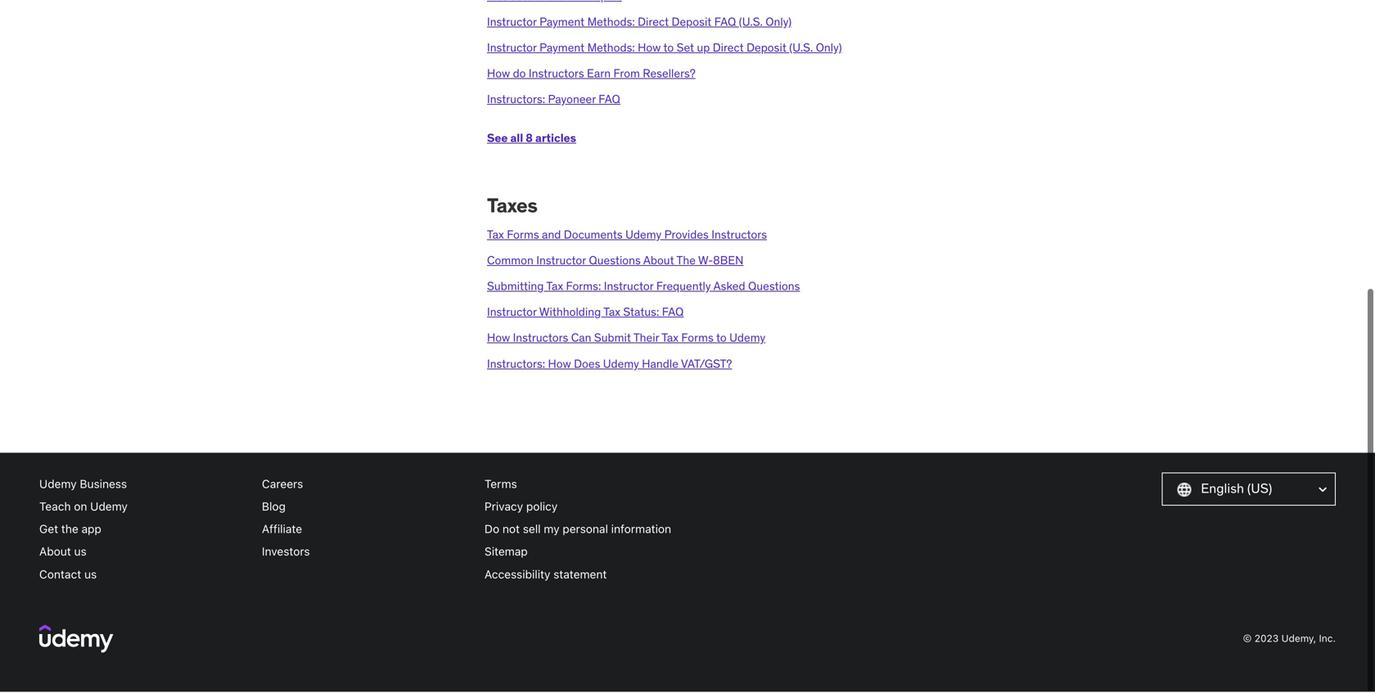 Task type: describe. For each thing, give the bounding box(es) containing it.
submitting tax forms: instructor frequently asked questions link
[[487, 280, 800, 295]]

their
[[633, 332, 659, 346]]

us for about us
[[74, 546, 87, 560]]

terms link
[[485, 474, 694, 496]]

2 vertical spatial instructors
[[513, 332, 568, 346]]

0 horizontal spatial faq
[[599, 93, 620, 108]]

all
[[510, 132, 523, 147]]

instructor withholding tax status: faq
[[487, 306, 684, 321]]

see
[[487, 132, 508, 147]]

up
[[697, 41, 710, 56]]

1 horizontal spatial only)
[[816, 41, 842, 56]]

accessibility
[[485, 569, 550, 582]]

privacy
[[485, 501, 523, 514]]

how instructors can submit their tax forms to udemy link
[[487, 332, 766, 346]]

sitemap
[[485, 546, 528, 560]]

udemy business
[[39, 478, 127, 492]]

instructor payment methods: direct deposit faq (u.s. only)
[[487, 15, 792, 30]]

provides
[[664, 228, 709, 243]]

0 horizontal spatial (u.s.
[[739, 15, 763, 30]]

not
[[503, 524, 520, 537]]

(us)
[[1247, 481, 1272, 498]]

asked
[[714, 280, 745, 295]]

vat/gst?
[[681, 358, 732, 372]]

0 vertical spatial faq
[[714, 15, 736, 30]]

udemy business link
[[39, 474, 249, 496]]

do not sell my personal information
[[485, 524, 671, 537]]

0 vertical spatial forms
[[507, 228, 539, 243]]

english (us)
[[1201, 481, 1272, 498]]

teach on udemy
[[39, 501, 128, 514]]

information
[[611, 524, 671, 537]]

1 vertical spatial instructors
[[712, 228, 767, 243]]

1 horizontal spatial about
[[643, 254, 674, 269]]

common instructor questions about the w-8ben link
[[487, 254, 744, 269]]

how do instructors earn from resellers?
[[487, 67, 696, 82]]

8
[[526, 132, 533, 147]]

blog
[[262, 501, 286, 514]]

careers link
[[262, 474, 472, 496]]

udemy image
[[39, 626, 113, 654]]

common
[[487, 254, 534, 269]]

tax left forms:
[[546, 280, 563, 295]]

teach on udemy link
[[39, 496, 249, 519]]

tax up submit
[[603, 306, 621, 321]]

sell
[[523, 524, 541, 537]]

the
[[61, 524, 78, 537]]

0 vertical spatial direct
[[638, 15, 669, 30]]

how down instructor payment methods: direct deposit faq (u.s. only)
[[638, 41, 661, 56]]

statement
[[554, 569, 607, 582]]

payment for instructor payment methods: direct deposit faq (u.s. only)
[[540, 15, 585, 30]]

1 horizontal spatial faq
[[662, 306, 684, 321]]

terms
[[485, 478, 517, 492]]

instructor payment methods: how to set up direct deposit (u.s. only)
[[487, 41, 842, 56]]

see all 8 articles
[[487, 132, 576, 147]]

instructor payment methods: direct deposit faq (u.s. only) link
[[487, 15, 792, 30]]

withholding
[[539, 306, 601, 321]]

instructor for instructor payment methods: how to set up direct deposit (u.s. only)
[[487, 41, 537, 56]]

forms:
[[566, 280, 601, 295]]

© 2023 udemy, inc.
[[1243, 634, 1336, 645]]

tax right their
[[662, 332, 679, 346]]

and
[[542, 228, 561, 243]]

investors
[[262, 546, 310, 560]]

tax up common
[[487, 228, 504, 243]]

taxes link
[[487, 194, 538, 219]]

english (us) link
[[1162, 474, 1336, 507]]

instructors: how does udemy handle vat/gst?
[[487, 358, 732, 372]]

does
[[574, 358, 600, 372]]

affiliate
[[262, 524, 302, 537]]

english
[[1201, 481, 1244, 498]]

how left do on the left of the page
[[487, 67, 510, 82]]

tax forms and documents udemy provides instructors link
[[487, 228, 767, 243]]

udemy up common instructor questions about the w-8ben
[[625, 228, 662, 243]]

instructors: payoneer faq
[[487, 93, 620, 108]]

on
[[74, 501, 87, 514]]

udemy inside udemy business link
[[39, 478, 77, 492]]

do
[[513, 67, 526, 82]]

documents
[[564, 228, 623, 243]]

get the app
[[39, 524, 101, 537]]

set
[[677, 41, 694, 56]]

instructors: how does udemy handle vat/gst? link
[[487, 358, 732, 372]]

udemy,
[[1282, 634, 1316, 645]]

0 horizontal spatial questions
[[589, 254, 641, 269]]

udemy down how instructors can submit their tax forms to udemy link
[[603, 358, 639, 372]]

teach
[[39, 501, 71, 514]]

personal
[[563, 524, 608, 537]]

0 vertical spatial instructors
[[529, 67, 584, 82]]

contact us
[[39, 569, 97, 582]]

accessibility statement link
[[485, 564, 694, 587]]

instructor payment methods: how to set up direct deposit (u.s. only) link
[[487, 41, 842, 56]]

get
[[39, 524, 58, 537]]



Task type: locate. For each thing, give the bounding box(es) containing it.
instructor for instructor payment methods: direct deposit faq (u.s. only)
[[487, 15, 537, 30]]

us
[[74, 546, 87, 560], [84, 569, 97, 582]]

0 vertical spatial only)
[[766, 15, 792, 30]]

contact
[[39, 569, 81, 582]]

my
[[544, 524, 560, 537]]

only)
[[766, 15, 792, 30], [816, 41, 842, 56]]

1 vertical spatial questions
[[748, 280, 800, 295]]

1 vertical spatial instructors:
[[487, 358, 545, 372]]

0 horizontal spatial deposit
[[672, 15, 712, 30]]

do
[[485, 524, 499, 537]]

direct
[[638, 15, 669, 30], [713, 41, 744, 56]]

forms up vat/gst?
[[681, 332, 714, 346]]

do not sell my personal information link
[[485, 519, 694, 542]]

direct right up
[[713, 41, 744, 56]]

instructors up the 8ben
[[712, 228, 767, 243]]

affiliate link
[[262, 519, 472, 542]]

taxes
[[487, 194, 538, 219]]

1 vertical spatial (u.s.
[[789, 41, 813, 56]]

1 vertical spatial direct
[[713, 41, 744, 56]]

0 horizontal spatial only)
[[766, 15, 792, 30]]

how
[[638, 41, 661, 56], [487, 67, 510, 82], [487, 332, 510, 346], [548, 358, 571, 372]]

about left the
[[643, 254, 674, 269]]

faq down "frequently"
[[662, 306, 684, 321]]

0 vertical spatial about
[[643, 254, 674, 269]]

1 vertical spatial faq
[[599, 93, 620, 108]]

articles
[[535, 132, 576, 147]]

instructor withholding tax status: faq link
[[487, 306, 684, 321]]

how left "does"
[[548, 358, 571, 372]]

direct up instructor payment methods: how to set up direct deposit (u.s. only) link
[[638, 15, 669, 30]]

1 instructors: from the top
[[487, 93, 545, 108]]

0 horizontal spatial about
[[39, 546, 71, 560]]

0 vertical spatial deposit
[[672, 15, 712, 30]]

questions right asked
[[748, 280, 800, 295]]

instructor
[[487, 15, 537, 30], [487, 41, 537, 56], [536, 254, 586, 269], [604, 280, 654, 295], [487, 306, 537, 321]]

app
[[81, 524, 101, 537]]

0 vertical spatial us
[[74, 546, 87, 560]]

0 vertical spatial instructors:
[[487, 93, 545, 108]]

instructors: down do on the left of the page
[[487, 93, 545, 108]]

1 horizontal spatial deposit
[[747, 41, 787, 56]]

2023
[[1255, 634, 1279, 645]]

payoneer
[[548, 93, 596, 108]]

status:
[[623, 306, 659, 321]]

2 payment from the top
[[540, 41, 585, 56]]

instructors: for instructors: payoneer faq
[[487, 93, 545, 108]]

1 vertical spatial deposit
[[747, 41, 787, 56]]

to left set
[[663, 41, 674, 56]]

1 vertical spatial us
[[84, 569, 97, 582]]

udemy
[[625, 228, 662, 243], [729, 332, 766, 346], [603, 358, 639, 372], [39, 478, 77, 492], [90, 501, 128, 514]]

to up vat/gst?
[[716, 332, 727, 346]]

methods: for how
[[587, 41, 635, 56]]

the
[[677, 254, 696, 269]]

instructor for instructor withholding tax status: faq
[[487, 306, 537, 321]]

1 vertical spatial about
[[39, 546, 71, 560]]

to
[[663, 41, 674, 56], [716, 332, 727, 346]]

about up contact
[[39, 546, 71, 560]]

policy
[[526, 501, 558, 514]]

payment for instructor payment methods: how to set up direct deposit (u.s. only)
[[540, 41, 585, 56]]

privacy policy link
[[485, 496, 694, 519]]

0 vertical spatial questions
[[589, 254, 641, 269]]

instructors: payoneer faq link
[[487, 93, 620, 108]]

udemy up vat/gst?
[[729, 332, 766, 346]]

1 horizontal spatial to
[[716, 332, 727, 346]]

udemy down business
[[90, 501, 128, 514]]

methods:
[[587, 15, 635, 30], [587, 41, 635, 56]]

submitting
[[487, 280, 544, 295]]

inc.
[[1319, 634, 1336, 645]]

about us link
[[39, 542, 249, 564]]

0 vertical spatial methods:
[[587, 15, 635, 30]]

instructors
[[529, 67, 584, 82], [712, 228, 767, 243], [513, 332, 568, 346]]

forms left the and
[[507, 228, 539, 243]]

0 vertical spatial payment
[[540, 15, 585, 30]]

methods: for direct
[[587, 15, 635, 30]]

about us
[[39, 546, 87, 560]]

deposit up set
[[672, 15, 712, 30]]

udemy inside teach on udemy link
[[90, 501, 128, 514]]

frequently
[[656, 280, 711, 295]]

1 vertical spatial only)
[[816, 41, 842, 56]]

how down submitting
[[487, 332, 510, 346]]

tax forms and documents udemy provides instructors
[[487, 228, 767, 243]]

payment
[[540, 15, 585, 30], [540, 41, 585, 56]]

from
[[614, 67, 640, 82]]

contact us link
[[39, 564, 249, 587]]

get the app link
[[39, 519, 249, 542]]

1 methods: from the top
[[587, 15, 635, 30]]

how do instructors earn from resellers? link
[[487, 67, 696, 82]]

us down get the app
[[74, 546, 87, 560]]

accessibility statement
[[485, 569, 607, 582]]

careers
[[262, 478, 303, 492]]

deposit
[[672, 15, 712, 30], [747, 41, 787, 56]]

questions down tax forms and documents udemy provides instructors link
[[589, 254, 641, 269]]

2 instructors: from the top
[[487, 358, 545, 372]]

questions
[[589, 254, 641, 269], [748, 280, 800, 295]]

faq up 'instructor payment methods: how to set up direct deposit (u.s. only)'
[[714, 15, 736, 30]]

0 horizontal spatial to
[[663, 41, 674, 56]]

submit
[[594, 332, 631, 346]]

(u.s.
[[739, 15, 763, 30], [789, 41, 813, 56]]

us for contact us
[[84, 569, 97, 582]]

udemy up teach
[[39, 478, 77, 492]]

2 vertical spatial faq
[[662, 306, 684, 321]]

faq down earn
[[599, 93, 620, 108]]

w-
[[698, 254, 713, 269]]

about
[[643, 254, 674, 269], [39, 546, 71, 560]]

instructors: left "does"
[[487, 358, 545, 372]]

instructors up instructors: payoneer faq link
[[529, 67, 584, 82]]

instructors down withholding
[[513, 332, 568, 346]]

1 horizontal spatial direct
[[713, 41, 744, 56]]

0 vertical spatial (u.s.
[[739, 15, 763, 30]]

©
[[1243, 634, 1252, 645]]

1 horizontal spatial forms
[[681, 332, 714, 346]]

deposit right up
[[747, 41, 787, 56]]

0 horizontal spatial forms
[[507, 228, 539, 243]]

earn
[[587, 67, 611, 82]]

how instructors can submit their tax forms to udemy
[[487, 332, 766, 346]]

resellers?
[[643, 67, 696, 82]]

0 horizontal spatial direct
[[638, 15, 669, 30]]

1 vertical spatial forms
[[681, 332, 714, 346]]

1 horizontal spatial questions
[[748, 280, 800, 295]]

privacy policy
[[485, 501, 558, 514]]

tax
[[487, 228, 504, 243], [546, 280, 563, 295], [603, 306, 621, 321], [662, 332, 679, 346]]

instructors: for instructors: how does udemy handle vat/gst?
[[487, 358, 545, 372]]

1 vertical spatial to
[[716, 332, 727, 346]]

2 methods: from the top
[[587, 41, 635, 56]]

1 payment from the top
[[540, 15, 585, 30]]

business
[[80, 478, 127, 492]]

1 horizontal spatial (u.s.
[[789, 41, 813, 56]]

handle
[[642, 358, 679, 372]]

blog link
[[262, 496, 472, 519]]

see all 8 articles link
[[487, 132, 1109, 148]]

can
[[571, 332, 591, 346]]

us right contact
[[84, 569, 97, 582]]

investors link
[[262, 542, 472, 564]]

1 vertical spatial methods:
[[587, 41, 635, 56]]

0 vertical spatial to
[[663, 41, 674, 56]]

2 horizontal spatial faq
[[714, 15, 736, 30]]

1 vertical spatial payment
[[540, 41, 585, 56]]



Task type: vqa. For each thing, say whether or not it's contained in the screenshot.
"Do"
yes



